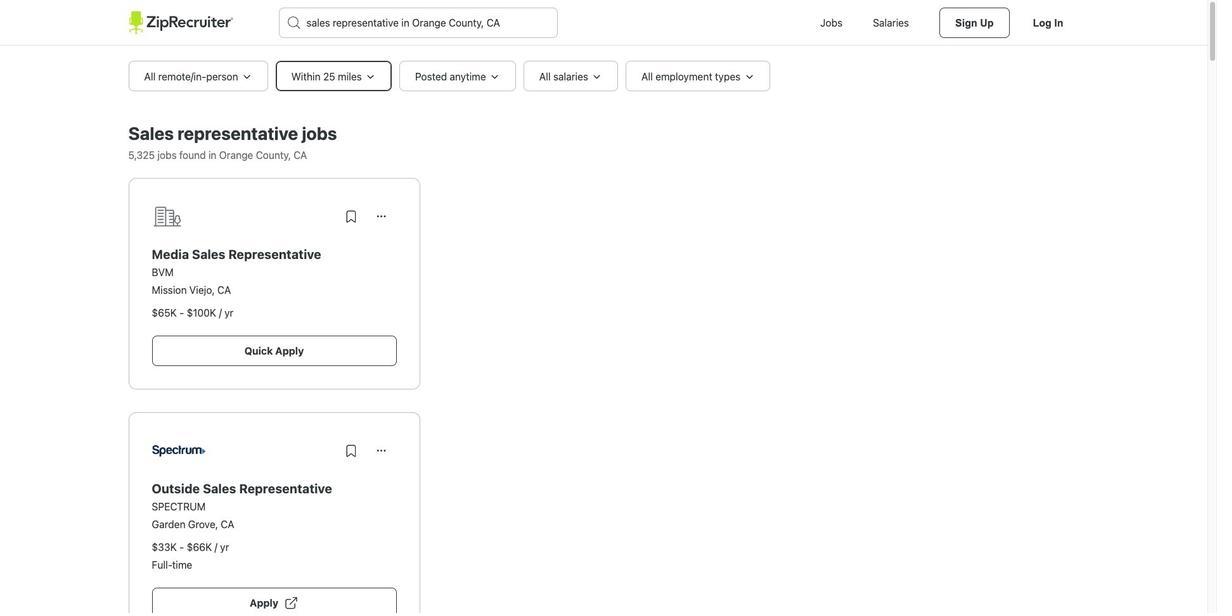 Task type: vqa. For each thing, say whether or not it's contained in the screenshot.
first should from right
no



Task type: describe. For each thing, give the bounding box(es) containing it.
media sales representative element
[[152, 247, 397, 263]]

main element
[[128, 0, 1080, 46]]

save job for later image for outside sales representative element
[[343, 444, 359, 459]]



Task type: locate. For each thing, give the bounding box(es) containing it.
outside sales representative element
[[152, 482, 397, 497]]

None button
[[366, 202, 397, 232], [366, 436, 397, 467], [366, 202, 397, 232], [366, 436, 397, 467]]

2 save job for later image from the top
[[343, 444, 359, 459]]

1 vertical spatial save job for later image
[[343, 444, 359, 459]]

1 save job for later image from the top
[[343, 209, 359, 224]]

0 vertical spatial save job for later image
[[343, 209, 359, 224]]

save job for later image
[[343, 209, 359, 224], [343, 444, 359, 459]]

Search job title or keyword search field
[[279, 8, 557, 37]]

save job for later image for media sales representative element
[[343, 209, 359, 224]]

ziprecruiter image
[[128, 11, 233, 34]]

outside sales representative image
[[152, 436, 206, 467]]



